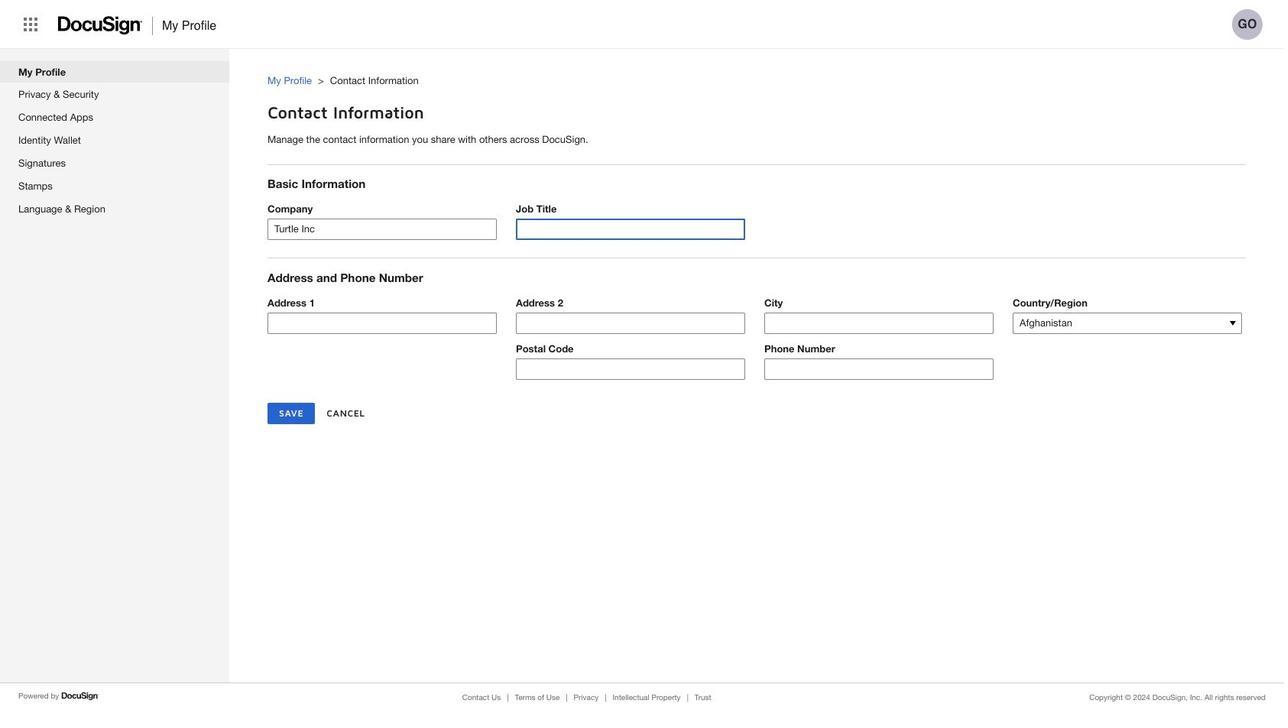 Task type: locate. For each thing, give the bounding box(es) containing it.
None text field
[[268, 220, 496, 240], [517, 359, 745, 379], [268, 220, 496, 240], [517, 359, 745, 379]]

0 vertical spatial docusign image
[[58, 12, 143, 40]]

None text field
[[517, 220, 745, 240], [268, 313, 496, 333], [517, 313, 745, 333], [765, 313, 993, 333], [765, 359, 993, 379], [517, 220, 745, 240], [268, 313, 496, 333], [517, 313, 745, 333], [765, 313, 993, 333], [765, 359, 993, 379]]

1 vertical spatial docusign image
[[61, 690, 100, 703]]

docusign image
[[58, 12, 143, 40], [61, 690, 100, 703]]



Task type: describe. For each thing, give the bounding box(es) containing it.
breadcrumb region
[[268, 59, 1284, 92]]



